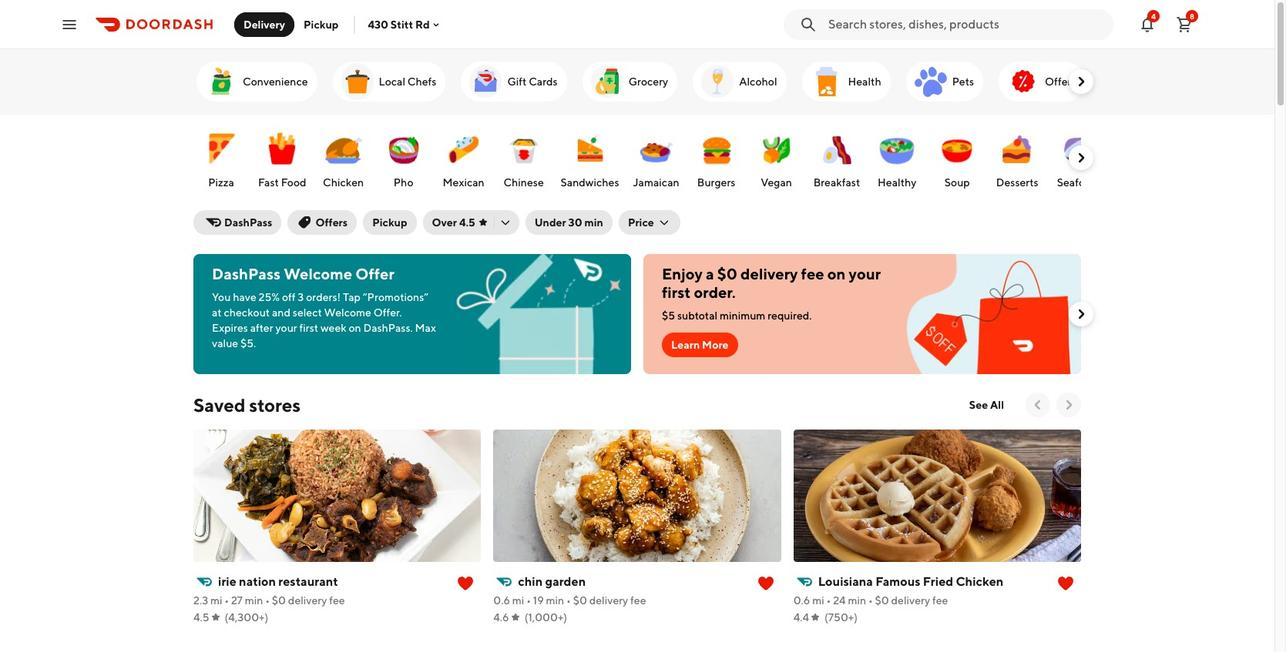 Task type: describe. For each thing, give the bounding box(es) containing it.
4.6
[[494, 612, 509, 624]]

mi for chin
[[513, 595, 525, 608]]

learn more
[[671, 339, 729, 352]]

tap
[[343, 291, 361, 304]]

after
[[250, 322, 273, 335]]

breakfast
[[814, 177, 861, 189]]

1 horizontal spatial offers
[[1045, 76, 1077, 88]]

$0
[[718, 265, 738, 283]]

grocery link
[[583, 62, 678, 102]]

dashpass for dashpass
[[224, 217, 272, 229]]

fee for irie nation restaurant
[[329, 595, 345, 608]]

4.5 inside button
[[459, 217, 475, 229]]

(4,300+)
[[225, 612, 268, 624]]

required.
[[768, 310, 812, 322]]

0 horizontal spatial chicken
[[323, 177, 364, 189]]

max
[[415, 322, 436, 335]]

0.6 mi • 24 min • $​0 delivery fee
[[794, 595, 949, 608]]

$5
[[662, 310, 675, 322]]

over
[[432, 217, 457, 229]]

on inside you have 25% off 3 orders! tap "promotions" at checkout and select welcome offer. expires after your first week on dashpass. max value $5.
[[349, 322, 361, 335]]

gift
[[508, 76, 527, 88]]

price
[[628, 217, 654, 229]]

0 horizontal spatial pickup button
[[295, 12, 348, 37]]

pets
[[953, 76, 975, 88]]

pizza
[[208, 177, 234, 189]]

27
[[231, 595, 243, 608]]

min inside button
[[585, 217, 604, 229]]

430 stitt rd
[[368, 18, 430, 30]]

25%
[[259, 291, 280, 304]]

pho
[[394, 177, 414, 189]]

on inside enjoy a $0 delivery fee on your first order.
[[828, 265, 846, 283]]

orders!
[[306, 291, 341, 304]]

dashpass for dashpass welcome offer
[[212, 265, 281, 283]]

nation
[[239, 575, 276, 590]]

order.
[[694, 284, 736, 301]]

see all link
[[960, 393, 1014, 418]]

min for chin garden
[[546, 595, 565, 608]]

"promotions"
[[363, 291, 429, 304]]

enjoy a $0 delivery fee on your first order.
[[662, 265, 881, 301]]

burgers
[[698, 177, 736, 189]]

expires
[[212, 322, 248, 335]]

delivery for chin garden
[[590, 595, 629, 608]]

health image
[[808, 63, 845, 100]]

convenience
[[243, 76, 308, 88]]

4.4
[[794, 612, 809, 624]]

1 vertical spatial pickup
[[372, 217, 407, 229]]

you
[[212, 291, 231, 304]]

more
[[702, 339, 729, 352]]

fried
[[923, 575, 954, 590]]

24
[[834, 595, 846, 608]]

notification bell image
[[1139, 15, 1157, 34]]

rd
[[415, 18, 430, 30]]

delivery button
[[234, 12, 295, 37]]

your inside enjoy a $0 delivery fee on your first order.
[[849, 265, 881, 283]]

chin garden
[[518, 575, 586, 590]]

stores
[[249, 395, 301, 416]]

checkout
[[224, 307, 270, 319]]

alcohol
[[740, 76, 778, 88]]

delivery for louisiana famous fried chicken
[[892, 595, 931, 608]]

learn more button
[[662, 333, 738, 358]]

your inside you have 25% off 3 orders! tap "promotions" at checkout and select welcome offer. expires after your first week on dashpass. max value $5.
[[276, 322, 297, 335]]

restaurant
[[279, 575, 338, 590]]

next button of carousel image
[[1074, 307, 1089, 322]]

0.6 for chin garden
[[494, 595, 510, 608]]

4 • from the left
[[567, 595, 571, 608]]

0 vertical spatial next button of carousel image
[[1074, 74, 1089, 89]]

8
[[1190, 11, 1195, 20]]

1 vertical spatial next button of carousel image
[[1074, 150, 1089, 166]]

you have 25% off 3 orders! tap "promotions" at checkout and select welcome offer. expires after your first week on dashpass. max value $5.
[[212, 291, 436, 350]]

(750+)
[[825, 612, 858, 624]]

a
[[706, 265, 714, 283]]

19
[[533, 595, 544, 608]]

soup
[[945, 177, 970, 189]]

2.3 mi • 27 min • $​0 delivery fee
[[194, 595, 345, 608]]

dashpass button
[[194, 210, 282, 235]]

fast
[[258, 177, 279, 189]]

vegan
[[761, 177, 792, 189]]

gift cards image
[[468, 63, 505, 100]]

first inside you have 25% off 3 orders! tap "promotions" at checkout and select welcome offer. expires after your first week on dashpass. max value $5.
[[300, 322, 318, 335]]

offers button
[[288, 210, 357, 235]]

delivery
[[244, 18, 285, 30]]

4
[[1152, 11, 1156, 20]]

delivery for irie nation restaurant
[[288, 595, 327, 608]]



Task type: locate. For each thing, give the bounding box(es) containing it.
min right "24"
[[848, 595, 867, 608]]

minimum
[[720, 310, 766, 322]]

$​0 down garden
[[573, 595, 587, 608]]

value
[[212, 338, 238, 350]]

first down enjoy
[[662, 284, 691, 301]]

over 4.5
[[432, 217, 475, 229]]

sandwiches
[[561, 177, 619, 189]]

4.5 down 2.3
[[194, 612, 209, 624]]

$​0 for famous
[[875, 595, 889, 608]]

$​0
[[272, 595, 286, 608], [573, 595, 587, 608], [875, 595, 889, 608]]

0 horizontal spatial 4.5
[[194, 612, 209, 624]]

min right 27
[[245, 595, 263, 608]]

select
[[293, 307, 322, 319]]

click to remove this store from your saved list image
[[457, 575, 475, 594], [757, 575, 775, 594]]

offers inside button
[[316, 217, 348, 229]]

alcohol link
[[693, 62, 787, 102]]

0 horizontal spatial first
[[300, 322, 318, 335]]

cards
[[529, 76, 558, 88]]

•
[[225, 595, 229, 608], [265, 595, 270, 608], [527, 595, 531, 608], [567, 595, 571, 608], [827, 595, 831, 608], [869, 595, 873, 608]]

local
[[379, 76, 406, 88]]

dashpass up have
[[212, 265, 281, 283]]

min for louisiana famous fried chicken
[[848, 595, 867, 608]]

irie nation restaurant
[[218, 575, 338, 590]]

dashpass down fast
[[224, 217, 272, 229]]

430 stitt rd button
[[368, 18, 442, 30]]

offer.
[[374, 307, 402, 319]]

delivery down the louisiana famous fried chicken
[[892, 595, 931, 608]]

2 vertical spatial next button of carousel image
[[1062, 398, 1077, 413]]

• left 19
[[527, 595, 531, 608]]

$5 subtotal minimum required.
[[662, 310, 812, 322]]

1 horizontal spatial on
[[828, 265, 846, 283]]

local chefs
[[379, 76, 437, 88]]

mi
[[210, 595, 222, 608], [513, 595, 525, 608], [813, 595, 825, 608]]

1 horizontal spatial first
[[662, 284, 691, 301]]

next button of carousel image right previous button of carousel icon
[[1062, 398, 1077, 413]]

0 horizontal spatial pickup
[[304, 18, 339, 30]]

fee
[[801, 265, 825, 283], [329, 595, 345, 608], [631, 595, 646, 608], [933, 595, 949, 608]]

3 • from the left
[[527, 595, 531, 608]]

welcome down tap
[[324, 307, 372, 319]]

offers link
[[999, 62, 1086, 102]]

pickup
[[304, 18, 339, 30], [372, 217, 407, 229]]

Store search: begin typing to search for stores available on DoorDash text field
[[829, 16, 1105, 33]]

click to remove this store from your saved list image for irie nation restaurant
[[457, 575, 475, 594]]

1 horizontal spatial chicken
[[956, 575, 1004, 590]]

click to remove this store from your saved list image
[[1057, 575, 1075, 594]]

1 horizontal spatial $​0
[[573, 595, 587, 608]]

$​0 down irie nation restaurant on the bottom of page
[[272, 595, 286, 608]]

2 horizontal spatial $​0
[[875, 595, 889, 608]]

health
[[848, 76, 882, 88]]

irie
[[218, 575, 237, 590]]

1 click to remove this store from your saved list image from the left
[[457, 575, 475, 594]]

1 horizontal spatial click to remove this store from your saved list image
[[757, 575, 775, 594]]

mi left "24"
[[813, 595, 825, 608]]

0 horizontal spatial offers
[[316, 217, 348, 229]]

fee inside enjoy a $0 delivery fee on your first order.
[[801, 265, 825, 283]]

welcome
[[284, 265, 352, 283], [324, 307, 372, 319]]

pickup button right delivery at the top left
[[295, 12, 348, 37]]

1 0.6 from the left
[[494, 595, 510, 608]]

• left "24"
[[827, 595, 831, 608]]

2 mi from the left
[[513, 595, 525, 608]]

• right "24"
[[869, 595, 873, 608]]

local chefs image
[[339, 63, 376, 100]]

0 vertical spatial your
[[849, 265, 881, 283]]

30
[[569, 217, 583, 229]]

1 vertical spatial offers
[[316, 217, 348, 229]]

3 mi from the left
[[813, 595, 825, 608]]

saved stores link
[[194, 393, 301, 418]]

off
[[282, 291, 296, 304]]

1 vertical spatial your
[[276, 322, 297, 335]]

saved stores
[[194, 395, 301, 416]]

0 horizontal spatial $​0
[[272, 595, 286, 608]]

mi right 2.3
[[210, 595, 222, 608]]

stitt
[[391, 18, 413, 30]]

offers image
[[1005, 63, 1042, 100]]

0 vertical spatial on
[[828, 265, 846, 283]]

chicken
[[323, 177, 364, 189], [956, 575, 1004, 590]]

dashpass inside button
[[224, 217, 272, 229]]

grocery image
[[589, 63, 626, 100]]

1 $​0 from the left
[[272, 595, 286, 608]]

mi for irie
[[210, 595, 222, 608]]

mi for louisiana
[[813, 595, 825, 608]]

offers right offers image
[[1045, 76, 1077, 88]]

min right "30"
[[585, 217, 604, 229]]

welcome up orders!
[[284, 265, 352, 283]]

delivery inside enjoy a $0 delivery fee on your first order.
[[741, 265, 798, 283]]

0 vertical spatial dashpass
[[224, 217, 272, 229]]

first inside enjoy a $0 delivery fee on your first order.
[[662, 284, 691, 301]]

2 0.6 from the left
[[794, 595, 811, 608]]

delivery down restaurant
[[288, 595, 327, 608]]

chinese
[[504, 177, 544, 189]]

0 vertical spatial offers
[[1045, 76, 1077, 88]]

local chefs link
[[333, 62, 446, 102]]

1 vertical spatial on
[[349, 322, 361, 335]]

garden
[[545, 575, 586, 590]]

chin
[[518, 575, 543, 590]]

1 vertical spatial first
[[300, 322, 318, 335]]

saved
[[194, 395, 245, 416]]

delivery right 19
[[590, 595, 629, 608]]

see
[[970, 399, 989, 412]]

under 30 min button
[[525, 210, 613, 235]]

2 $​0 from the left
[[573, 595, 587, 608]]

0 vertical spatial 4.5
[[459, 217, 475, 229]]

fee for chin garden
[[631, 595, 646, 608]]

learn
[[671, 339, 700, 352]]

jamaican
[[633, 177, 680, 189]]

offer
[[356, 265, 395, 283]]

1 vertical spatial dashpass
[[212, 265, 281, 283]]

1 horizontal spatial pickup button
[[363, 210, 417, 235]]

offers
[[1045, 76, 1077, 88], [316, 217, 348, 229]]

desserts
[[997, 177, 1039, 189]]

0 horizontal spatial mi
[[210, 595, 222, 608]]

over 4.5 button
[[423, 210, 519, 235]]

alcohol image
[[699, 63, 736, 100]]

3 items, open order cart image
[[1176, 15, 1194, 34]]

and
[[272, 307, 291, 319]]

mexican
[[443, 177, 485, 189]]

1 horizontal spatial your
[[849, 265, 881, 283]]

0 vertical spatial pickup button
[[295, 12, 348, 37]]

0.6 for louisiana famous fried chicken
[[794, 595, 811, 608]]

pets image
[[913, 63, 950, 100]]

convenience image
[[203, 63, 240, 100]]

1 vertical spatial chicken
[[956, 575, 1004, 590]]

dashpass welcome offer
[[212, 265, 395, 283]]

offers up dashpass welcome offer
[[316, 217, 348, 229]]

next button of carousel image
[[1074, 74, 1089, 89], [1074, 150, 1089, 166], [1062, 398, 1077, 413]]

see all
[[970, 399, 1005, 412]]

delivery right $0
[[741, 265, 798, 283]]

2 horizontal spatial mi
[[813, 595, 825, 608]]

fast food
[[258, 177, 307, 189]]

$​0 for garden
[[573, 595, 587, 608]]

pickup button down "pho"
[[363, 210, 417, 235]]

4.5 right over
[[459, 217, 475, 229]]

health link
[[802, 62, 891, 102]]

on
[[828, 265, 846, 283], [349, 322, 361, 335]]

430
[[368, 18, 389, 30]]

1 vertical spatial welcome
[[324, 307, 372, 319]]

min right 19
[[546, 595, 565, 608]]

1 horizontal spatial pickup
[[372, 217, 407, 229]]

1 vertical spatial pickup button
[[363, 210, 417, 235]]

min for irie nation restaurant
[[245, 595, 263, 608]]

3
[[298, 291, 304, 304]]

food
[[281, 177, 307, 189]]

pets link
[[906, 62, 984, 102]]

under 30 min
[[535, 217, 604, 229]]

next button of carousel image right offers image
[[1074, 74, 1089, 89]]

healthy
[[878, 177, 917, 189]]

0.6 up "4.6"
[[494, 595, 510, 608]]

0 horizontal spatial click to remove this store from your saved list image
[[457, 575, 475, 594]]

0.6
[[494, 595, 510, 608], [794, 595, 811, 608]]

open menu image
[[60, 15, 79, 34]]

0.6 up "4.4"
[[794, 595, 811, 608]]

previous button of carousel image
[[1031, 398, 1046, 413]]

$​0 for nation
[[272, 595, 286, 608]]

chicken right fried
[[956, 575, 1004, 590]]

grocery
[[629, 76, 669, 88]]

under
[[535, 217, 566, 229]]

1 horizontal spatial mi
[[513, 595, 525, 608]]

3 $​0 from the left
[[875, 595, 889, 608]]

all
[[991, 399, 1005, 412]]

0 horizontal spatial on
[[349, 322, 361, 335]]

seafood
[[1058, 177, 1098, 189]]

2 • from the left
[[265, 595, 270, 608]]

8 button
[[1170, 9, 1200, 40]]

dashpass.
[[363, 322, 413, 335]]

6 • from the left
[[869, 595, 873, 608]]

pickup down "pho"
[[372, 217, 407, 229]]

chefs
[[408, 76, 437, 88]]

famous
[[876, 575, 921, 590]]

1 horizontal spatial 0.6
[[794, 595, 811, 608]]

gift cards link
[[461, 62, 567, 102]]

enjoy
[[662, 265, 703, 283]]

$​0 down famous
[[875, 595, 889, 608]]

pickup right the 'delivery' button
[[304, 18, 339, 30]]

welcome inside you have 25% off 3 orders! tap "promotions" at checkout and select welcome offer. expires after your first week on dashpass. max value $5.
[[324, 307, 372, 319]]

1 • from the left
[[225, 595, 229, 608]]

0 vertical spatial first
[[662, 284, 691, 301]]

first down select
[[300, 322, 318, 335]]

louisiana famous fried chicken
[[818, 575, 1004, 590]]

next button of carousel image up "seafood"
[[1074, 150, 1089, 166]]

0 vertical spatial pickup
[[304, 18, 339, 30]]

1 mi from the left
[[210, 595, 222, 608]]

price button
[[619, 210, 681, 235]]

chicken up offers button
[[323, 177, 364, 189]]

• left 27
[[225, 595, 229, 608]]

pickup button
[[295, 12, 348, 37], [363, 210, 417, 235]]

fee for louisiana famous fried chicken
[[933, 595, 949, 608]]

convenience link
[[197, 62, 317, 102]]

• down garden
[[567, 595, 571, 608]]

$5.
[[240, 338, 256, 350]]

at
[[212, 307, 222, 319]]

2 click to remove this store from your saved list image from the left
[[757, 575, 775, 594]]

5 • from the left
[[827, 595, 831, 608]]

delivery
[[741, 265, 798, 283], [288, 595, 327, 608], [590, 595, 629, 608], [892, 595, 931, 608]]

0 horizontal spatial 0.6
[[494, 595, 510, 608]]

0 vertical spatial chicken
[[323, 177, 364, 189]]

click to remove this store from your saved list image for chin garden
[[757, 575, 775, 594]]

dashpass
[[224, 217, 272, 229], [212, 265, 281, 283]]

0 horizontal spatial your
[[276, 322, 297, 335]]

0 vertical spatial welcome
[[284, 265, 352, 283]]

1 horizontal spatial 4.5
[[459, 217, 475, 229]]

• down nation
[[265, 595, 270, 608]]

mi left 19
[[513, 595, 525, 608]]

1 vertical spatial 4.5
[[194, 612, 209, 624]]



Task type: vqa. For each thing, say whether or not it's contained in the screenshot.


